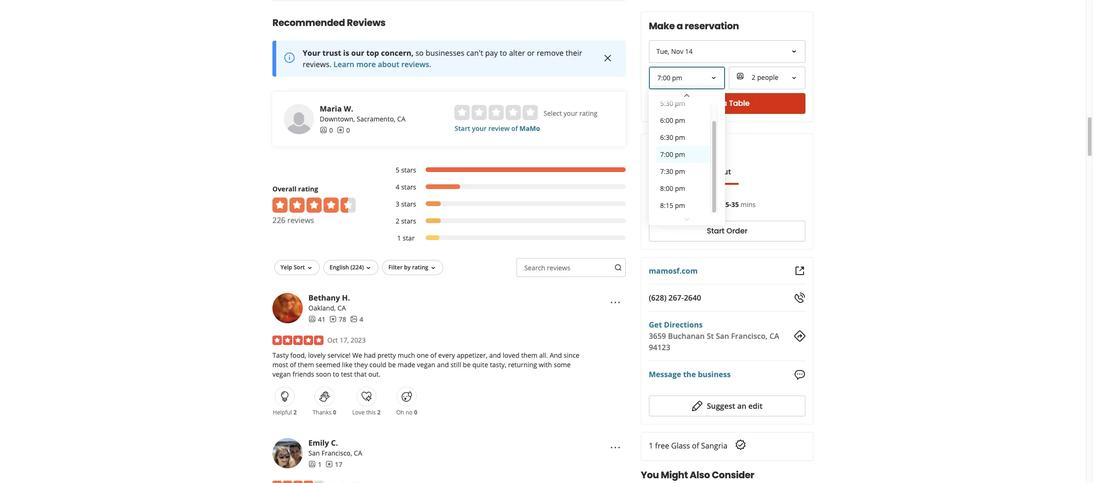 Task type: locate. For each thing, give the bounding box(es) containing it.
stars
[[401, 166, 417, 175], [401, 183, 417, 192], [401, 200, 417, 209], [401, 217, 417, 226]]

  text field
[[517, 258, 626, 277]]

your for select
[[564, 109, 578, 118]]

16 friends v2 image
[[320, 127, 328, 134]]

filter by rating
[[389, 264, 429, 272]]

0 vertical spatial them
[[522, 351, 538, 360]]

friends element down downtown,
[[320, 126, 333, 135]]

a inside find a table "link"
[[723, 98, 728, 109]]

could
[[370, 361, 387, 370]]

1 horizontal spatial 16 chevron down v2 image
[[365, 264, 373, 272]]

an
[[738, 401, 747, 412]]

2 horizontal spatial 1
[[649, 441, 654, 451]]

pm right 7:00
[[676, 150, 686, 159]]

1 (0 reactions) element from the left
[[333, 409, 337, 417]]

1 horizontal spatial to
[[500, 48, 507, 58]]

and down every
[[437, 361, 449, 370]]

0 vertical spatial reviews element
[[337, 126, 350, 135]]

search image
[[615, 264, 622, 272]]

bethany
[[309, 293, 340, 303]]

and
[[550, 351, 562, 360]]

0 vertical spatial 1
[[398, 234, 401, 243]]

they
[[355, 361, 368, 370]]

1 horizontal spatial reviews.
[[402, 59, 432, 69]]

2 right helpful
[[294, 409, 297, 417]]

5:30 pm
[[661, 99, 686, 108]]

1 vertical spatial 1
[[649, 441, 654, 451]]

be right the still
[[463, 361, 471, 370]]

reviews right 'search'
[[547, 264, 571, 273]]

1 horizontal spatial san
[[716, 331, 730, 342]]

w.
[[344, 104, 354, 114]]

0 horizontal spatial reviews.
[[303, 59, 332, 69]]

16 review v2 image for maria
[[337, 127, 345, 134]]

0 right no
[[414, 409, 418, 417]]

search
[[525, 264, 546, 273]]

35
[[732, 200, 740, 209]]

friends element down oakland, at left
[[309, 315, 326, 325]]

16 friends v2 image left 16 review v2 icon
[[309, 461, 316, 469]]

1 horizontal spatial your
[[564, 109, 578, 118]]

of left mamo at left
[[512, 124, 518, 133]]

1 vertical spatial 16 review v2 image
[[329, 316, 337, 324]]

of right the one
[[431, 351, 437, 360]]

24 external link v2 image
[[795, 266, 806, 277]]

1 horizontal spatial reviews
[[547, 264, 571, 273]]

pm right fees
[[676, 201, 686, 210]]

reviews element down emily c. san francisco, ca
[[326, 460, 343, 470]]

friends element left 16 review v2 icon
[[309, 460, 322, 470]]

24 message v2 image
[[795, 370, 806, 381]]

your right select
[[564, 109, 578, 118]]

1 star
[[398, 234, 415, 243]]

1 horizontal spatial a
[[723, 98, 728, 109]]

2 (0 reactions) element from the left
[[414, 409, 418, 417]]

1 vertical spatial your
[[472, 124, 487, 133]]

reviews. down so
[[402, 59, 432, 69]]

reviews for 226 reviews
[[288, 215, 314, 226]]

much
[[398, 351, 415, 360]]

recommended reviews
[[273, 16, 386, 29]]

1 vertical spatial order
[[727, 226, 748, 237]]

24 chevron down v2 image
[[682, 90, 693, 101]]

(2 reactions) element
[[294, 409, 297, 417], [378, 409, 381, 417]]

1 horizontal spatial vegan
[[417, 361, 436, 370]]

16 friends v2 image for bethany
[[309, 316, 316, 324]]

1 vertical spatial them
[[298, 361, 314, 370]]

16 chevron down v2 image for (224)
[[365, 264, 373, 272]]

them up friends
[[298, 361, 314, 370]]

0 vertical spatial 4
[[396, 183, 400, 192]]

(0 reactions) element
[[333, 409, 337, 417], [414, 409, 418, 417]]

7:30
[[661, 167, 674, 176]]

None radio
[[472, 105, 487, 120], [506, 105, 521, 120], [472, 105, 487, 120], [506, 105, 521, 120]]

0 vertical spatial to
[[500, 48, 507, 58]]

1 vertical spatial reviews
[[547, 264, 571, 273]]

tasty
[[273, 351, 289, 360]]

rating for select your rating
[[580, 109, 598, 118]]

reviews down "4.5 star rating" image
[[288, 215, 314, 226]]

1 for 1 free glass of sangria
[[649, 441, 654, 451]]

reviews. down your
[[303, 59, 332, 69]]

reviews
[[347, 16, 386, 29]]

english (224)
[[330, 264, 364, 272]]

rating
[[580, 109, 598, 118], [298, 184, 318, 193], [412, 264, 429, 272]]

sort
[[294, 264, 305, 272]]

get directions link
[[649, 320, 703, 330]]

2 pm from the top
[[676, 116, 686, 125]]

them
[[522, 351, 538, 360], [298, 361, 314, 370]]

1 vertical spatial rating
[[298, 184, 318, 193]]

16 chevron down v2 image inside english (224) popup button
[[365, 264, 373, 272]]

stars right 5
[[401, 166, 417, 175]]

businesses
[[426, 48, 465, 58]]

0 horizontal spatial (0 reactions) element
[[333, 409, 337, 417]]

get directions 3659 buchanan st san francisco, ca 94123
[[649, 320, 780, 353]]

16 friends v2 image
[[309, 316, 316, 324], [309, 461, 316, 469]]

francisco,
[[732, 331, 768, 342], [322, 449, 352, 458]]

0 horizontal spatial to
[[333, 370, 339, 379]]

pm for 6:30 pm
[[676, 133, 686, 142]]

0 vertical spatial friends element
[[320, 126, 333, 135]]

1 vertical spatial a
[[723, 98, 728, 109]]

one
[[417, 351, 429, 360]]

1 vertical spatial to
[[333, 370, 339, 379]]

2 vertical spatial 1
[[318, 460, 322, 469]]

3 stars from the top
[[401, 200, 417, 209]]

16 review v2 image left 78
[[329, 316, 337, 324]]

learn
[[334, 59, 355, 69]]

start left review
[[455, 124, 471, 133]]

0 horizontal spatial francisco,
[[322, 449, 352, 458]]

0 horizontal spatial 16 chevron down v2 image
[[306, 264, 314, 272]]

2 horizontal spatial rating
[[580, 109, 598, 118]]

rating up "4.5 star rating" image
[[298, 184, 318, 193]]

filter reviews by 2 stars rating element
[[386, 217, 626, 226]]

2 vertical spatial rating
[[412, 264, 429, 272]]

rating right select
[[580, 109, 598, 118]]

5 star rating image
[[273, 336, 324, 345]]

pm right 5:30
[[676, 99, 686, 108]]

2 down 3
[[396, 217, 400, 226]]

menu image left free
[[610, 443, 621, 454]]

1 left free
[[649, 441, 654, 451]]

ca inside 'maria w. downtown, sacramento, ca'
[[397, 114, 406, 123]]

we
[[353, 351, 363, 360]]

(2 reactions) element right this
[[378, 409, 381, 417]]

1 16 chevron down v2 image from the left
[[306, 264, 314, 272]]

1 horizontal spatial them
[[522, 351, 538, 360]]

16 chevron down v2 image right sort
[[306, 264, 314, 272]]

start inside button
[[707, 226, 725, 237]]

0 vertical spatial francisco,
[[732, 331, 768, 342]]

4 right 16 photos v2
[[360, 315, 364, 324]]

top
[[367, 48, 379, 58]]

1 menu image from the top
[[610, 298, 621, 309]]

0 down downtown,
[[347, 126, 350, 135]]

takeout tab panel
[[649, 185, 739, 189]]

table
[[730, 98, 750, 109]]

thanks 0
[[313, 409, 337, 417]]

16 review v2 image
[[337, 127, 345, 134], [329, 316, 337, 324]]

a right make
[[677, 19, 683, 33]]

0 horizontal spatial (2 reactions) element
[[294, 409, 297, 417]]

2 right this
[[378, 409, 381, 417]]

2 (2 reactions) element from the left
[[378, 409, 381, 417]]

3 pm from the top
[[676, 133, 686, 142]]

0 horizontal spatial san
[[309, 449, 320, 458]]

rating inside filter by rating "dropdown button"
[[412, 264, 429, 272]]

start inside recommended reviews element
[[455, 124, 471, 133]]

in
[[715, 200, 721, 209]]

message
[[649, 370, 682, 380]]

7 pm from the top
[[676, 201, 686, 210]]

reviews element containing 78
[[329, 315, 347, 325]]

1 pm from the top
[[676, 99, 686, 108]]

directions
[[665, 320, 703, 330]]

select
[[544, 109, 562, 118]]

0 horizontal spatial reviews
[[288, 215, 314, 226]]

bethany h. link
[[309, 293, 350, 303]]

16 chevron down v2 image
[[306, 264, 314, 272], [365, 264, 373, 272]]

0 vertical spatial san
[[716, 331, 730, 342]]

1 horizontal spatial (2 reactions) element
[[378, 409, 381, 417]]

1 vertical spatial francisco,
[[322, 449, 352, 458]]

1 vertical spatial menu image
[[610, 443, 621, 454]]

francisco, down c.
[[322, 449, 352, 458]]

ca inside emily c. san francisco, ca
[[354, 449, 363, 458]]

vegan down most
[[273, 370, 291, 379]]

a for make
[[677, 19, 683, 33]]

san inside emily c. san francisco, ca
[[309, 449, 320, 458]]

1 horizontal spatial 4
[[396, 183, 400, 192]]

24 directions v2 image
[[795, 331, 806, 342]]

1 vertical spatial reviews element
[[329, 315, 347, 325]]

0 vertical spatial order
[[649, 142, 676, 155]]

1 horizontal spatial and
[[490, 351, 501, 360]]

your left review
[[472, 124, 487, 133]]

2 stars from the top
[[401, 183, 417, 192]]

0 vertical spatial rating
[[580, 109, 598, 118]]

business
[[698, 370, 731, 380]]

16 review v2 image down downtown,
[[337, 127, 345, 134]]

lovely
[[308, 351, 326, 360]]

6:30 pm button
[[657, 129, 711, 146]]

0 vertical spatial a
[[677, 19, 683, 33]]

1 vertical spatial start
[[707, 226, 725, 237]]

8:00 pm button
[[657, 180, 711, 197]]

san inside get directions 3659 buchanan st san francisco, ca 94123
[[716, 331, 730, 342]]

1 horizontal spatial rating
[[412, 264, 429, 272]]

overall rating
[[273, 184, 318, 193]]

trust
[[323, 48, 342, 58]]

6 pm from the top
[[676, 184, 686, 193]]

oh
[[397, 409, 405, 417]]

sacramento,
[[357, 114, 396, 123]]

0 horizontal spatial start
[[455, 124, 471, 133]]

pm right 8:00
[[676, 184, 686, 193]]

0 right 16 friends v2 icon
[[329, 126, 333, 135]]

most
[[273, 361, 288, 370]]

stars for 2 stars
[[401, 217, 417, 226]]

stars right 3
[[401, 200, 417, 209]]

to right 'pay'
[[500, 48, 507, 58]]

None radio
[[455, 105, 470, 120], [489, 105, 504, 120], [523, 105, 538, 120], [455, 105, 470, 120], [489, 105, 504, 120], [523, 105, 538, 120]]

0 vertical spatial start
[[455, 124, 471, 133]]

out.
[[369, 370, 381, 379]]

7:00 pm button
[[657, 146, 711, 163]]

rating left 16 chevron down v2 icon
[[412, 264, 429, 272]]

pm right the 6:00 at right top
[[676, 116, 686, 125]]

1 horizontal spatial 2
[[378, 409, 381, 417]]

24 phone v2 image
[[795, 293, 806, 304]]

reviews. inside 'so businesses can't pay to alter or remove their reviews.'
[[303, 59, 332, 69]]

5 stars
[[396, 166, 417, 175]]

0 vertical spatial 16 review v2 image
[[337, 127, 345, 134]]

1 horizontal spatial 1
[[398, 234, 401, 243]]

1 reviews. from the left
[[303, 59, 332, 69]]

4 pm from the top
[[676, 150, 686, 159]]

4 up 3
[[396, 183, 400, 192]]

1 horizontal spatial order
[[727, 226, 748, 237]]

suggest an edit button
[[649, 396, 806, 417]]

1 horizontal spatial be
[[463, 361, 471, 370]]

1 vertical spatial vegan
[[273, 370, 291, 379]]

0 vertical spatial menu image
[[610, 298, 621, 309]]

1 inside friends element
[[318, 460, 322, 469]]

0 vertical spatial reviews
[[288, 215, 314, 226]]

1 (2 reactions) element from the left
[[294, 409, 297, 417]]

loved
[[503, 351, 520, 360]]

reviews
[[288, 215, 314, 226], [547, 264, 571, 273]]

1 vertical spatial friends element
[[309, 315, 326, 325]]

7:30 pm button
[[657, 163, 711, 180]]

pm for 5:30 pm
[[676, 99, 686, 108]]

reviews element
[[337, 126, 350, 135], [329, 315, 347, 325], [326, 460, 343, 470]]

photo of bethany h. image
[[273, 293, 303, 324]]

0 horizontal spatial 2
[[294, 409, 297, 417]]

filter reviews by 4 stars rating element
[[386, 183, 626, 192]]

a for find
[[723, 98, 728, 109]]

friends element containing 1
[[309, 460, 322, 470]]

0 horizontal spatial 4
[[360, 315, 364, 324]]

reservation
[[685, 19, 740, 33]]

pm inside "button"
[[676, 167, 686, 176]]

(2 reactions) element right helpful
[[294, 409, 297, 417]]

1 horizontal spatial francisco,
[[732, 331, 768, 342]]

a right find
[[723, 98, 728, 109]]

2 16 chevron down v2 image from the left
[[365, 264, 373, 272]]

stars down the '5 stars'
[[401, 183, 417, 192]]

226 reviews
[[273, 215, 314, 226]]

0 horizontal spatial order
[[649, 142, 676, 155]]

sangria
[[702, 441, 728, 451]]

0 inside friends element
[[329, 126, 333, 135]]

reviews element down downtown,
[[337, 126, 350, 135]]

0 horizontal spatial vegan
[[273, 370, 291, 379]]

8:15 pm button
[[657, 197, 711, 214]]

1 horizontal spatial start
[[707, 226, 725, 237]]

reviews element containing 0
[[337, 126, 350, 135]]

(0 reactions) element right thanks on the bottom
[[333, 409, 337, 417]]

francisco, right st
[[732, 331, 768, 342]]

(0 reactions) element right no
[[414, 409, 418, 417]]

suggest an edit
[[707, 401, 763, 412]]

4 inside filter reviews by 4 stars rating element
[[396, 183, 400, 192]]

1 stars from the top
[[401, 166, 417, 175]]

pm right 6:30
[[676, 133, 686, 142]]

maria w. downtown, sacramento, ca
[[320, 104, 406, 123]]

message the business
[[649, 370, 731, 380]]

yelp sort button
[[275, 260, 320, 275]]

them up returning
[[522, 351, 538, 360]]

glass
[[672, 441, 691, 451]]

  text field inside recommended reviews element
[[517, 258, 626, 277]]

4 for 4
[[360, 315, 364, 324]]

menu image
[[610, 298, 621, 309], [610, 443, 621, 454]]

None field
[[730, 67, 806, 89], [650, 68, 725, 89], [730, 67, 806, 89], [650, 68, 725, 89]]

friends element containing 0
[[320, 126, 333, 135]]

edit
[[749, 401, 763, 412]]

4 inside photos element
[[360, 315, 364, 324]]

ca
[[397, 114, 406, 123], [338, 304, 346, 313], [770, 331, 780, 342], [354, 449, 363, 458]]

4 stars
[[396, 183, 417, 192]]

(no rating) image
[[455, 105, 538, 120]]

0 horizontal spatial and
[[437, 361, 449, 370]]

0 vertical spatial and
[[490, 351, 501, 360]]

16 review v2 image for bethany
[[329, 316, 337, 324]]

reviews element right 41 on the left of the page
[[329, 315, 347, 325]]

0 horizontal spatial 1
[[318, 460, 322, 469]]

2 vertical spatial friends element
[[309, 460, 322, 470]]

1 left star
[[398, 234, 401, 243]]

reviews for search reviews
[[547, 264, 571, 273]]

3
[[396, 200, 400, 209]]

2 reviews. from the left
[[402, 59, 432, 69]]

0 vertical spatial 16 friends v2 image
[[309, 316, 316, 324]]

of right the glass
[[693, 441, 700, 451]]

be down pretty
[[388, 361, 396, 370]]

friends element
[[320, 126, 333, 135], [309, 315, 326, 325], [309, 460, 322, 470]]

menu image down the search icon
[[610, 298, 621, 309]]

no
[[649, 200, 659, 209]]

so businesses can't pay to alter or remove their reviews.
[[303, 48, 583, 69]]

vegan down the one
[[417, 361, 436, 370]]

find a table
[[705, 98, 750, 109]]

every
[[439, 351, 455, 360]]

2 vertical spatial reviews element
[[326, 460, 343, 470]]

16 chevron down v2 image right (224)
[[365, 264, 373, 272]]

san down emily
[[309, 449, 320, 458]]

san right st
[[716, 331, 730, 342]]

review
[[489, 124, 510, 133]]

0 right thanks on the bottom
[[333, 409, 337, 417]]

1 vertical spatial 16 friends v2 image
[[309, 461, 316, 469]]

(628)
[[649, 293, 667, 303]]

rating element
[[455, 105, 538, 120]]

returning
[[509, 361, 538, 370]]

english (224) button
[[324, 260, 379, 275]]

5 pm from the top
[[676, 167, 686, 176]]

and up tasty,
[[490, 351, 501, 360]]

1 16 friends v2 image from the top
[[309, 316, 316, 324]]

2 be from the left
[[463, 361, 471, 370]]

5
[[396, 166, 400, 175]]

2 16 friends v2 image from the top
[[309, 461, 316, 469]]

start down in
[[707, 226, 725, 237]]

0 vertical spatial your
[[564, 109, 578, 118]]

1 horizontal spatial 16 review v2 image
[[337, 127, 345, 134]]

test
[[341, 370, 353, 379]]

pm for 7:30 pm
[[676, 167, 686, 176]]

to left test
[[333, 370, 339, 379]]

reviews element for w.
[[337, 126, 350, 135]]

reviews element containing 17
[[326, 460, 343, 470]]

st
[[707, 331, 714, 342]]

make
[[649, 19, 675, 33]]

4 stars from the top
[[401, 217, 417, 226]]

maria
[[320, 104, 342, 114]]

tab list
[[649, 166, 739, 185]]

tab list containing delivery
[[649, 166, 739, 185]]

(2 reactions) element for love this 2
[[378, 409, 381, 417]]

stars up star
[[401, 217, 417, 226]]

1 left 16 review v2 icon
[[318, 460, 322, 469]]

1 vertical spatial and
[[437, 361, 449, 370]]

since
[[564, 351, 580, 360]]

start order button
[[649, 221, 806, 242]]

2 menu image from the top
[[610, 443, 621, 454]]

1 horizontal spatial (0 reactions) element
[[414, 409, 418, 417]]

16 chevron down v2 image inside yelp sort popup button
[[306, 264, 314, 272]]

1 vertical spatial san
[[309, 449, 320, 458]]

0
[[329, 126, 333, 135], [347, 126, 350, 135], [333, 409, 337, 417], [414, 409, 418, 417]]

0 horizontal spatial your
[[472, 124, 487, 133]]

star
[[403, 234, 415, 243]]

pm right 7:30
[[676, 167, 686, 176]]

pm for 6:00 pm
[[676, 116, 686, 125]]

emily c. link
[[309, 438, 338, 449]]

0 horizontal spatial a
[[677, 19, 683, 33]]

17
[[335, 460, 343, 469]]

4.5 star rating image
[[273, 198, 356, 213]]

ca inside bethany h. oakland, ca
[[338, 304, 346, 313]]

might
[[661, 469, 688, 482]]

0 horizontal spatial be
[[388, 361, 396, 370]]

recommended reviews element
[[242, 0, 656, 484]]

6:00
[[661, 116, 674, 125]]

0 horizontal spatial 16 review v2 image
[[329, 316, 337, 324]]

friends element containing 41
[[309, 315, 326, 325]]

order inside button
[[727, 226, 748, 237]]

2 horizontal spatial 2
[[396, 217, 400, 226]]

(0 reactions) element for thanks 0
[[333, 409, 337, 417]]

1 vertical spatial 4
[[360, 315, 364, 324]]

16 friends v2 image left 41 on the left of the page
[[309, 316, 316, 324]]

filter
[[389, 264, 403, 272]]



Task type: describe. For each thing, give the bounding box(es) containing it.
appetizer,
[[457, 351, 488, 360]]

consider
[[712, 469, 755, 482]]

filter by rating button
[[383, 260, 443, 275]]

helpful
[[273, 409, 292, 417]]

6:30 pm
[[661, 133, 686, 142]]

reviews element for c.
[[326, 460, 343, 470]]

yelp sort
[[281, 264, 305, 272]]

pretty
[[378, 351, 396, 360]]

info alert
[[273, 41, 626, 77]]

the
[[684, 370, 697, 380]]

24 pencil v2 image
[[692, 401, 704, 412]]

8:00
[[661, 184, 674, 193]]

filter reviews by 3 stars rating element
[[386, 200, 626, 209]]

alter
[[509, 48, 526, 58]]

learn more about reviews.
[[334, 59, 432, 69]]

francisco, inside get directions 3659 buchanan st san francisco, ca 94123
[[732, 331, 768, 342]]

no
[[406, 409, 413, 417]]

7:30 pm
[[661, 167, 686, 176]]

filter reviews by 1 star rating element
[[386, 234, 626, 243]]

more
[[357, 59, 376, 69]]

16 review v2 image
[[326, 461, 333, 469]]

Select a date text field
[[649, 40, 806, 63]]

pay
[[486, 48, 498, 58]]

their
[[566, 48, 583, 58]]

oakland,
[[309, 304, 336, 313]]

menu image for h.
[[610, 298, 621, 309]]

ca inside get directions 3659 buchanan st san francisco, ca 94123
[[770, 331, 780, 342]]

of down food,
[[290, 361, 296, 370]]

to inside 'so businesses can't pay to alter or remove their reviews.'
[[500, 48, 507, 58]]

oct
[[328, 336, 338, 345]]

rating for filter by rating
[[412, 264, 429, 272]]

3659
[[649, 331, 667, 342]]

0 vertical spatial vegan
[[417, 361, 436, 370]]

our
[[352, 48, 365, 58]]

24 info v2 image
[[284, 52, 295, 64]]

filter reviews by 5 stars rating element
[[386, 166, 626, 175]]

maria w. link
[[320, 104, 354, 114]]

made
[[398, 361, 416, 370]]

c.
[[331, 438, 338, 449]]

16 chevron down v2 image for sort
[[306, 264, 314, 272]]

suggest
[[707, 401, 736, 412]]

soon
[[316, 370, 331, 379]]

start for start order
[[707, 226, 725, 237]]

24 check in v2 image
[[736, 440, 747, 451]]

start order
[[707, 226, 748, 237]]

16 chevron down v2 image
[[430, 264, 437, 272]]

226
[[273, 215, 286, 226]]

yelp
[[281, 264, 292, 272]]

can't
[[467, 48, 484, 58]]

learn more about reviews. link
[[334, 59, 432, 69]]

photo of maria w. image
[[284, 104, 314, 134]]

6:00 pm button
[[657, 112, 711, 129]]

free
[[656, 441, 670, 451]]

your
[[303, 48, 321, 58]]

food
[[678, 142, 701, 155]]

order food
[[649, 142, 701, 155]]

tasty food, lovely service! we had pretty much one of every appetizer, and loved them all. and since most of them seemed like they could be made vegan and still be quite tasty, returning with some vegan friends soon to test that out.
[[273, 351, 580, 379]]

francisco, inside emily c. san francisco, ca
[[322, 449, 352, 458]]

friends element for maria w.
[[320, 126, 333, 135]]

bethany h. oakland, ca
[[309, 293, 350, 313]]

your for start
[[472, 124, 487, 133]]

3 stars
[[396, 200, 417, 209]]

4 star rating image
[[273, 481, 324, 484]]

(2 reactions) element for helpful 2
[[294, 409, 297, 417]]

quite
[[473, 361, 489, 370]]

you might also consider
[[641, 469, 755, 482]]

no fees
[[649, 200, 675, 209]]

16 friends v2 image for emily
[[309, 461, 316, 469]]

pm for 8:15 pm
[[676, 201, 686, 210]]

94123
[[649, 343, 671, 353]]

0 inside the reviews element
[[347, 126, 350, 135]]

267-
[[669, 293, 684, 303]]

stars for 5 stars
[[401, 166, 417, 175]]

menu image for c.
[[610, 443, 621, 454]]

photo of emily c. image
[[273, 439, 303, 469]]

pm for 8:00 pm
[[676, 184, 686, 193]]

4 for 4 stars
[[396, 183, 400, 192]]

(0 reactions) element for oh no 0
[[414, 409, 418, 417]]

start your review of mamo
[[455, 124, 541, 133]]

friends element for emily c.
[[309, 460, 322, 470]]

make a reservation
[[649, 19, 740, 33]]

8:15 pm
[[661, 201, 686, 210]]

overall
[[273, 184, 297, 193]]

like
[[342, 361, 353, 370]]

find
[[705, 98, 721, 109]]

also
[[690, 469, 711, 482]]

start for start your review of mamo
[[455, 124, 471, 133]]

0 horizontal spatial rating
[[298, 184, 318, 193]]

tasty,
[[490, 361, 507, 370]]

2 stars
[[396, 217, 417, 226]]

h.
[[342, 293, 350, 303]]

pick
[[691, 200, 703, 209]]

all.
[[540, 351, 548, 360]]

7:00
[[661, 150, 674, 159]]

had
[[364, 351, 376, 360]]

stars for 3 stars
[[401, 200, 417, 209]]

reviews element for h.
[[329, 315, 347, 325]]

takeout
[[702, 167, 732, 177]]

remove
[[537, 48, 564, 58]]

photos element
[[350, 315, 364, 325]]

downtown,
[[320, 114, 355, 123]]

mamosf.com
[[649, 266, 698, 276]]

to inside tasty food, lovely service! we had pretty much one of every appetizer, and loved them all. and since most of them seemed like they could be made vegan and still be quite tasty, returning with some vegan friends soon to test that out.
[[333, 370, 339, 379]]

1 for 1 star
[[398, 234, 401, 243]]

5:30 pm button
[[657, 95, 711, 112]]

friends element for bethany h.
[[309, 315, 326, 325]]

1 be from the left
[[388, 361, 396, 370]]

by
[[404, 264, 411, 272]]

or
[[528, 48, 535, 58]]

0 horizontal spatial them
[[298, 361, 314, 370]]

(628) 267-2640
[[649, 293, 702, 303]]

close image
[[602, 53, 614, 64]]

stars for 4 stars
[[401, 183, 417, 192]]

2640
[[684, 293, 702, 303]]

pm for 7:00 pm
[[676, 150, 686, 159]]

buchanan
[[669, 331, 705, 342]]

16 photos v2 image
[[350, 316, 358, 324]]



Task type: vqa. For each thing, say whether or not it's contained in the screenshot.
Friends element corresponding to Bethany H.
yes



